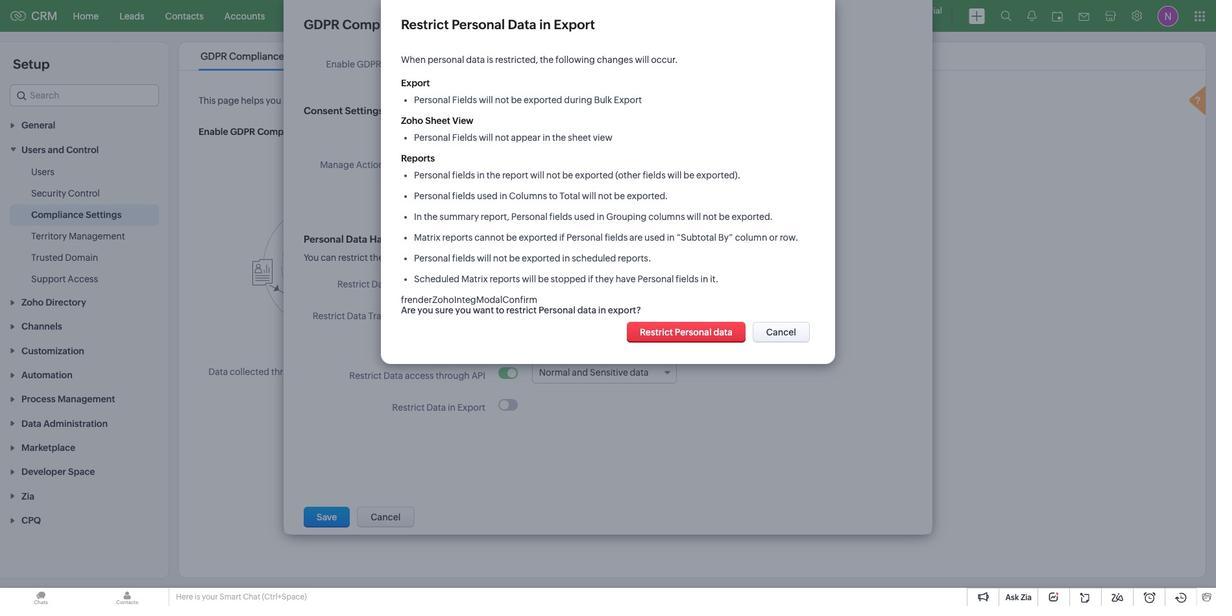 Task type: vqa. For each thing, say whether or not it's contained in the screenshot.
the City
no



Task type: describe. For each thing, give the bounding box(es) containing it.
restrict data in export
[[392, 403, 486, 413]]

users link
[[31, 165, 55, 178]]

in up the crm.
[[667, 232, 675, 243]]

data request handle data requests of customers inside crm know more
[[707, 351, 903, 390]]

restrict personal data
[[640, 327, 733, 338]]

leads link
[[109, 0, 155, 31]]

not left from
[[493, 253, 508, 264]]

personal up modules
[[452, 17, 505, 32]]

territory management link
[[31, 230, 125, 243]]

contacts,
[[535, 62, 576, 72]]

management
[[69, 231, 125, 241]]

in up report,
[[500, 191, 508, 201]]

unavailable
[[427, 170, 475, 181]]

0 vertical spatial for
[[435, 59, 447, 69]]

profile element
[[1151, 0, 1187, 31]]

are
[[630, 232, 643, 243]]

following
[[556, 55, 595, 65]]

frenderzohointegmodalconfirm are you sure you want to restrict personal data in export?
[[401, 295, 641, 316]]

users and control button
[[0, 137, 169, 161]]

security
[[31, 188, 66, 199]]

the right leads,
[[540, 55, 554, 65]]

data down access
[[427, 403, 446, 413]]

grouping
[[607, 212, 647, 222]]

create menu element
[[962, 0, 994, 31]]

when
[[436, 160, 460, 170]]

restrict for restrict data transfer to zoho apps
[[337, 279, 370, 290]]

gdpr left compliance
[[357, 59, 382, 69]]

personal down columns
[[512, 212, 548, 222]]

appear
[[511, 132, 541, 143]]

data collected through various sources will be captured know more
[[209, 367, 442, 388]]

row.
[[780, 232, 799, 243]]

not inside zoho sheet view personal fields will not appear in the sheet view
[[495, 132, 509, 143]]

crm inside data request handle data requests of customers inside crm know more
[[883, 369, 903, 379]]

as
[[568, 161, 577, 171]]

deals
[[286, 11, 309, 21]]

is inside manage actions in a record when the consent is unavailable
[[419, 170, 426, 181]]

0 horizontal spatial your
[[202, 593, 218, 602]]

enterprise-trial upgrade
[[884, 6, 943, 25]]

compliance inside 'link'
[[31, 210, 84, 220]]

1 apps from the top
[[464, 279, 486, 290]]

personal down leads,
[[510, 95, 547, 106]]

settings
[[312, 127, 347, 137]]

will inside export personal fields will not be exported during bulk export
[[479, 95, 493, 105]]

2 vertical spatial is
[[195, 593, 200, 602]]

sheet
[[425, 116, 451, 126]]

and inside users and control dropdown button
[[48, 145, 64, 155]]

analytics link
[[518, 0, 578, 31]]

exported up scheduled matrix reports will be stopped if they have personal fields in it.
[[522, 253, 561, 264]]

control inside region
[[68, 188, 100, 199]]

you right sure
[[456, 305, 472, 316]]

personal up can in the left top of the page
[[304, 234, 344, 245]]

columns
[[649, 212, 685, 222]]

more inside data collected through various sources will be captured know more
[[327, 377, 349, 388]]

manage actions in a record when the consent is unavailable
[[320, 160, 475, 181]]

control inside dropdown button
[[66, 145, 99, 155]]

requests
[[760, 369, 796, 379]]

signals image
[[1028, 10, 1037, 21]]

in inside zoho sheet view personal fields will not appear in the sheet view
[[543, 132, 551, 143]]

compliance
[[384, 59, 434, 69]]

(other
[[616, 170, 641, 181]]

transfer for zoho
[[393, 279, 428, 290]]

save button
[[304, 507, 350, 528]]

data inside data request handle data requests of customers inside crm know more
[[774, 351, 796, 362]]

create menu image
[[970, 8, 986, 24]]

contacts image
[[86, 588, 168, 607]]

personal right the when
[[428, 55, 465, 65]]

zoho sheet view personal fields will not appear in the sheet view
[[401, 116, 613, 143]]

various
[[307, 367, 338, 377]]

1 horizontal spatial your
[[580, 95, 599, 106]]

calls
[[434, 11, 454, 21]]

it.
[[711, 274, 719, 284]]

report
[[503, 170, 529, 181]]

enable for enable gdpr compliance settings
[[199, 127, 228, 137]]

process data as usual
[[512, 161, 601, 171]]

data inside frenderzohointegmodalconfirm are you sure you want to restrict personal data in export?
[[578, 305, 597, 316]]

manage,
[[418, 95, 455, 106]]

0 horizontal spatial want
[[352, 95, 373, 106]]

trusted
[[31, 252, 63, 263]]

you
[[304, 253, 319, 263]]

ask zia
[[1006, 594, 1032, 603]]

manage for manage actions in a record when the consent is unavailable
[[320, 160, 354, 170]]

personal inside frenderzohointegmodalconfirm are you sure you want to restrict personal data in export?
[[539, 305, 576, 316]]

the inside zoho sheet view personal fields will not appear in the sheet view
[[553, 132, 566, 143]]

will inside data collected through various sources will be captured know more
[[375, 367, 389, 377]]

exported up being
[[519, 232, 558, 243]]

in up scheduled matrix reports will be stopped if they have personal fields in it.
[[563, 253, 570, 264]]

sources
[[340, 367, 373, 377]]

support
[[31, 274, 66, 284]]

more inside data request handle data requests of customers inside crm know more
[[807, 379, 829, 390]]

trial
[[926, 6, 943, 16]]

chats image
[[0, 588, 82, 607]]

actions
[[356, 160, 388, 170]]

in right stored
[[435, 253, 443, 263]]

in down the restrict data access through api
[[448, 403, 456, 413]]

gdpr compliance
[[201, 51, 284, 62]]

manage personal data of customers inside crm know more
[[465, 368, 665, 389]]

gdpr up this
[[201, 51, 227, 62]]

restrict data transfer to zoho apps
[[337, 279, 486, 290]]

to down the stop processing data
[[549, 191, 558, 201]]

period
[[448, 134, 475, 145]]

not up "subtotal
[[703, 212, 718, 222]]

captured
[[403, 367, 442, 377]]

1 horizontal spatial zoho
[[440, 279, 462, 290]]

personal inside the manage personal data of customers inside crm know more
[[501, 368, 538, 379]]

deals link
[[276, 0, 319, 31]]

help image
[[1187, 84, 1213, 120]]

customers inside data request handle data requests of customers inside crm know more
[[809, 369, 854, 379]]

with
[[692, 95, 710, 106]]

personal right a
[[414, 170, 451, 181]]

request
[[798, 351, 836, 362]]

export personal fields will not be exported during bulk export
[[401, 78, 642, 105]]

cancel for save
[[371, 512, 401, 523]]

exported up "actions"
[[575, 170, 614, 181]]

1 horizontal spatial reports
[[490, 274, 520, 284]]

here is your smart chat (ctrl+space)
[[176, 593, 307, 602]]

can
[[321, 253, 337, 263]]

ask
[[1006, 594, 1020, 603]]

the left report
[[487, 170, 501, 181]]

home
[[73, 11, 99, 21]]

be inside export personal fields will not be exported during bulk export
[[511, 95, 522, 105]]

data left handling
[[346, 234, 368, 245]]

0 vertical spatial reports
[[443, 232, 473, 243]]

inside inside the manage personal data of customers inside crm know more
[[618, 368, 643, 379]]

export down api
[[458, 403, 486, 413]]

helps
[[241, 95, 264, 106]]

personal up scheduled
[[414, 253, 451, 264]]

third-
[[415, 311, 440, 321]]

will down cannot
[[477, 253, 492, 264]]

in up matrix reports cannot be exported if personal fields are used in "subtotal by" column or row.
[[597, 212, 605, 222]]

territory
[[31, 231, 67, 241]]

compliance right hipaa
[[338, 51, 394, 62]]

restrict for restrict personal data
[[640, 327, 673, 338]]

setup
[[13, 56, 50, 71]]

0 horizontal spatial crm
[[31, 9, 58, 23]]

page
[[218, 95, 239, 106]]

in right unavailable
[[477, 170, 485, 181]]

settings for consent settings
[[345, 105, 384, 116]]

data up restricted,
[[508, 17, 537, 32]]

in up when personal data is restricted, the following changes will occur. at top
[[540, 17, 551, 32]]

gdpr compliance link
[[199, 51, 286, 62]]

summary
[[440, 212, 479, 222]]

0 horizontal spatial if
[[560, 232, 565, 243]]

to up sure
[[429, 279, 438, 290]]

personal inside restrict personal data button
[[675, 327, 712, 338]]

cancel button for save
[[357, 507, 415, 528]]

stop processing data
[[512, 175, 602, 186]]

chat
[[243, 593, 260, 602]]

users for users
[[31, 167, 55, 177]]

tasks
[[330, 11, 353, 21]]

0 vertical spatial matrix
[[414, 232, 441, 243]]

restricted,
[[495, 55, 538, 65]]

personal inside export personal fields will not be exported during bulk export
[[414, 95, 451, 105]]

not inside export personal fields will not be exported during bulk export
[[495, 95, 509, 105]]

data inside button
[[714, 327, 733, 338]]

fields inside export personal fields will not be exported during bulk export
[[452, 95, 477, 105]]

data left access
[[384, 371, 403, 381]]

hipaa compliance link
[[306, 51, 396, 62]]

personal inside zoho sheet view personal fields will not appear in the sheet view
[[414, 132, 451, 143]]

tasks link
[[319, 0, 363, 31]]

outside
[[598, 253, 630, 263]]

will right total
[[582, 191, 597, 201]]

you right 'are' at the left bottom of page
[[418, 305, 434, 316]]

restrict data access through api
[[349, 371, 486, 381]]

reports link
[[464, 0, 518, 31]]

support access
[[31, 274, 98, 284]]

2 horizontal spatial is
[[487, 55, 494, 65]]

enable for enable gdpr compliance for modules
[[326, 59, 355, 69]]

you right helps
[[266, 95, 281, 106]]

data inside the manage personal data of customers inside crm know more
[[540, 368, 559, 379]]

restrict for restrict data transfer to third-party apps
[[313, 311, 345, 321]]

restrict for restrict data access through api
[[349, 371, 382, 381]]

of inside data request handle data requests of customers inside crm know more
[[798, 369, 807, 379]]

in inside frenderzohointegmodalconfirm are you sure you want to restrict personal data in export?
[[599, 305, 607, 316]]

the inside manage actions in a record when the consent is unavailable
[[462, 160, 475, 170]]

transfer for third-
[[368, 311, 403, 321]]

you can restrict the data stored in personal fields from being accessed outside zoho crm.
[[304, 253, 679, 263]]

more inside the manage personal data of customers inside crm know more
[[567, 379, 589, 389]]

accounts
[[225, 11, 265, 21]]

to left the comply
[[647, 95, 656, 106]]

personal up accessed
[[567, 232, 603, 243]]

1 vertical spatial matrix
[[462, 274, 488, 284]]

personal fields used in columns to total will not be exported.
[[414, 191, 668, 201]]



Task type: locate. For each thing, give the bounding box(es) containing it.
exported.
[[627, 191, 668, 201], [732, 212, 773, 222]]

enable gdpr compliance settings
[[199, 127, 347, 137]]

personal down cannot
[[445, 253, 481, 263]]

fields inside zoho sheet view personal fields will not appear in the sheet view
[[452, 132, 477, 143]]

2 fields from the top
[[452, 132, 477, 143]]

matrix up stored
[[414, 232, 441, 243]]

stopped
[[551, 274, 586, 284]]

crm.
[[655, 253, 679, 263]]

1 vertical spatial fields
[[452, 132, 477, 143]]

1 vertical spatial manage
[[465, 368, 499, 379]]

0 horizontal spatial restrict
[[338, 253, 368, 263]]

0 horizontal spatial of
[[560, 368, 569, 379]]

know inside the manage personal data of customers inside crm know more
[[541, 379, 565, 389]]

this
[[199, 95, 216, 106]]

be inside data collected through various sources will be captured know more
[[391, 367, 402, 377]]

export right bulk
[[614, 95, 642, 105]]

2 horizontal spatial of
[[798, 369, 807, 379]]

modules
[[449, 59, 486, 69]]

matrix
[[414, 232, 441, 243], [462, 274, 488, 284]]

manage up restrict data in export
[[465, 368, 499, 379]]

0 horizontal spatial reports
[[443, 232, 473, 243]]

scheduled
[[414, 274, 460, 284]]

1 vertical spatial transfer
[[368, 311, 403, 321]]

in
[[540, 17, 551, 32], [543, 132, 551, 143], [390, 160, 398, 170], [477, 170, 485, 181], [500, 191, 508, 201], [597, 212, 605, 222], [667, 232, 675, 243], [435, 253, 443, 263], [563, 253, 570, 264], [701, 274, 709, 284], [599, 305, 607, 316], [448, 403, 456, 413]]

fields up view
[[452, 95, 477, 105]]

1 horizontal spatial of
[[570, 95, 578, 106]]

enable gdpr compliance for modules
[[326, 59, 486, 69]]

party
[[440, 311, 462, 321]]

cancel right 'save' button
[[371, 512, 401, 523]]

upgrade
[[895, 16, 932, 25]]

data up restrict data transfer to third-party apps
[[372, 279, 391, 290]]

users and control region
[[0, 161, 169, 290]]

1 horizontal spatial restrict
[[507, 305, 537, 316]]

your left organization.
[[752, 95, 771, 106]]

not left the appear in the top left of the page
[[495, 132, 509, 143]]

1 horizontal spatial manage
[[465, 368, 499, 379]]

this page helps you decide how you want to handle, manage, and process personal data of your customers to comply with gdpr for your organization.
[[199, 95, 829, 106]]

will down personal fields will not be exported in scheduled reports.
[[522, 274, 536, 284]]

2 vertical spatial zoho
[[440, 279, 462, 290]]

1 horizontal spatial know
[[541, 379, 565, 389]]

0 horizontal spatial for
[[435, 59, 447, 69]]

restrict
[[338, 253, 368, 263], [507, 305, 537, 316]]

reports down summary
[[443, 232, 473, 243]]

save
[[317, 512, 337, 523]]

the left "sheet"
[[553, 132, 566, 143]]

2 horizontal spatial your
[[752, 95, 771, 106]]

from
[[508, 253, 528, 263]]

0 horizontal spatial through
[[271, 367, 305, 377]]

of inside the manage personal data of customers inside crm know more
[[560, 368, 569, 379]]

1 horizontal spatial cancel
[[767, 327, 797, 338]]

gdpr right with
[[712, 95, 737, 106]]

column
[[736, 232, 768, 243]]

0 vertical spatial transfer
[[393, 279, 428, 290]]

restrict up various
[[313, 311, 345, 321]]

to left handle, at left top
[[375, 95, 383, 106]]

cancel button for restrict personal data
[[753, 322, 810, 343]]

fields
[[452, 170, 475, 181], [643, 170, 666, 181], [452, 191, 475, 201], [550, 212, 573, 222], [605, 232, 628, 243], [483, 253, 506, 263], [452, 253, 475, 264], [676, 274, 699, 284]]

None text field
[[499, 129, 582, 149]]

0 vertical spatial zoho
[[401, 116, 423, 126]]

here
[[176, 593, 193, 602]]

1 horizontal spatial want
[[473, 305, 494, 316]]

the down handling
[[370, 253, 384, 263]]

cancel button
[[753, 322, 810, 343], [357, 507, 415, 528]]

meetings link
[[363, 0, 423, 31]]

1 vertical spatial users
[[31, 167, 55, 177]]

1 vertical spatial control
[[68, 188, 100, 199]]

enable up how
[[326, 59, 355, 69]]

0 horizontal spatial zoho
[[401, 116, 423, 126]]

restrict inside button
[[640, 327, 673, 338]]

0 horizontal spatial settings
[[86, 210, 122, 220]]

cancel for restrict personal data
[[767, 327, 797, 338]]

home link
[[63, 0, 109, 31]]

restrict down from
[[507, 305, 537, 316]]

1 horizontal spatial crm
[[645, 368, 665, 379]]

be
[[511, 95, 522, 105], [563, 170, 574, 181], [684, 170, 695, 181], [614, 191, 625, 201], [719, 212, 730, 222], [506, 232, 517, 243], [509, 253, 520, 264], [538, 274, 549, 284], [391, 367, 402, 377]]

is right here
[[195, 593, 200, 602]]

1 vertical spatial cancel button
[[357, 507, 415, 528]]

reports inside the reports link
[[475, 11, 508, 21]]

total
[[560, 191, 581, 201]]

0 horizontal spatial manage
[[320, 160, 354, 170]]

0 vertical spatial control
[[66, 145, 99, 155]]

0 horizontal spatial reports
[[401, 153, 435, 164]]

exported. up column
[[732, 212, 773, 222]]

data
[[466, 55, 485, 65], [549, 95, 568, 106], [547, 161, 566, 171], [583, 175, 602, 186], [386, 253, 404, 263], [578, 305, 597, 316], [714, 327, 733, 338], [540, 368, 559, 379], [739, 369, 758, 379]]

0 horizontal spatial enable
[[199, 127, 228, 137]]

2 vertical spatial used
[[645, 232, 666, 243]]

0 vertical spatial cancel button
[[753, 322, 810, 343]]

zoho inside zoho sheet view personal fields will not appear in the sheet view
[[401, 116, 423, 126]]

manage inside manage actions in a record when the consent is unavailable
[[320, 160, 354, 170]]

1 horizontal spatial and
[[457, 95, 473, 106]]

exported).
[[697, 170, 741, 181]]

scheduled matrix reports will be stopped if they have personal fields in it.
[[414, 274, 719, 284]]

2 horizontal spatial more
[[807, 379, 829, 390]]

will up columns
[[668, 170, 682, 181]]

in the summary report, personal fields used in grouping columns will not be exported.
[[414, 212, 773, 222]]

users and control
[[21, 145, 99, 155]]

cancel button right 'save' button
[[357, 507, 415, 528]]

restrict for restrict certain actions
[[512, 190, 545, 200]]

will up "subtotal
[[687, 212, 701, 222]]

want
[[352, 95, 373, 106], [473, 305, 494, 316]]

will up zoho sheet view personal fields will not appear in the sheet view
[[479, 95, 493, 105]]

restrict down personal data handling
[[337, 279, 370, 290]]

0 vertical spatial want
[[352, 95, 373, 106]]

0 vertical spatial fields
[[452, 95, 477, 105]]

data left 'are' at the left bottom of page
[[347, 311, 367, 321]]

users inside dropdown button
[[21, 145, 46, 155]]

to left third-
[[405, 311, 413, 321]]

1 vertical spatial if
[[588, 274, 594, 284]]

1 horizontal spatial settings
[[345, 105, 384, 116]]

zia
[[1021, 594, 1032, 603]]

data up requests at bottom right
[[774, 351, 796, 362]]

decide
[[283, 95, 312, 106]]

want left handle, at left top
[[352, 95, 373, 106]]

consent settings
[[304, 105, 384, 116]]

exported inside export personal fields will not be exported during bulk export
[[524, 95, 563, 105]]

1 vertical spatial used
[[575, 212, 595, 222]]

2 apps from the top
[[464, 311, 486, 321]]

1 horizontal spatial reports
[[475, 11, 508, 21]]

1 horizontal spatial used
[[575, 212, 595, 222]]

0 vertical spatial exported.
[[627, 191, 668, 201]]

being
[[530, 253, 555, 263]]

when
[[401, 55, 426, 65]]

1 horizontal spatial more
[[567, 379, 589, 389]]

handle
[[707, 369, 738, 379]]

or
[[770, 232, 779, 243]]

through left api
[[436, 371, 470, 381]]

0 vertical spatial settings
[[345, 105, 384, 116]]

1 horizontal spatial if
[[588, 274, 594, 284]]

enable down this
[[199, 127, 228, 137]]

you right how
[[334, 95, 350, 106]]

2 horizontal spatial know
[[781, 379, 805, 390]]

apps
[[464, 279, 486, 290], [464, 311, 486, 321]]

will
[[635, 55, 650, 65], [479, 95, 493, 105], [479, 132, 493, 143], [531, 170, 545, 181], [668, 170, 682, 181], [582, 191, 597, 201], [687, 212, 701, 222], [477, 253, 492, 264], [522, 274, 536, 284], [375, 367, 389, 377]]

want inside frenderzohointegmodalconfirm are you sure you want to restrict personal data in export?
[[473, 305, 494, 316]]

calls link
[[423, 0, 464, 31]]

1 vertical spatial zoho
[[632, 253, 653, 263]]

0 vertical spatial apps
[[464, 279, 486, 290]]

handling
[[370, 234, 412, 245]]

in
[[414, 212, 422, 222]]

1 vertical spatial reports
[[401, 153, 435, 164]]

frenderzohointegmodalconfirm
[[401, 295, 538, 305]]

in left it.
[[701, 274, 709, 284]]

through inside data collected through various sources will be captured know more
[[271, 367, 305, 377]]

manage inside the manage personal data of customers inside crm know more
[[465, 368, 499, 379]]

0 horizontal spatial exported.
[[627, 191, 668, 201]]

signals element
[[1020, 0, 1045, 32]]

1 vertical spatial settings
[[86, 210, 122, 220]]

through left various
[[271, 367, 305, 377]]

are
[[401, 305, 416, 316]]

crm inside the manage personal data of customers inside crm know more
[[645, 368, 665, 379]]

2 horizontal spatial used
[[645, 232, 666, 243]]

waiting period
[[414, 134, 475, 145]]

for
[[435, 59, 447, 69], [738, 95, 750, 106]]

trusted domain link
[[31, 251, 98, 264]]

settings
[[345, 105, 384, 116], [86, 210, 122, 220]]

restrict for restrict data in export
[[392, 403, 425, 413]]

scheduled
[[572, 253, 616, 264]]

compliance down security control link
[[31, 210, 84, 220]]

1 vertical spatial enable
[[199, 127, 228, 137]]

1 vertical spatial is
[[419, 170, 426, 181]]

your left smart
[[202, 593, 218, 602]]

processing
[[534, 175, 581, 186]]

waiting
[[414, 134, 446, 145]]

0 horizontal spatial and
[[48, 145, 64, 155]]

1 horizontal spatial matrix
[[462, 274, 488, 284]]

in inside manage actions in a record when the consent is unavailable
[[390, 160, 398, 170]]

report,
[[481, 212, 510, 222]]

security control
[[31, 188, 100, 199]]

0 vertical spatial manage
[[320, 160, 354, 170]]

0 vertical spatial and
[[457, 95, 473, 106]]

enterprise-
[[884, 6, 926, 16]]

personal fields in the report will not be exported (other fields will be exported).
[[414, 170, 741, 181]]

certain
[[547, 190, 576, 200]]

will inside zoho sheet view personal fields will not appear in the sheet view
[[479, 132, 493, 143]]

compliance settings link
[[31, 208, 122, 221]]

the right in on the left of page
[[424, 212, 438, 222]]

zoho down handle, at left top
[[401, 116, 423, 126]]

1 vertical spatial and
[[48, 145, 64, 155]]

export up following at the top left of page
[[554, 17, 595, 32]]

2 horizontal spatial zoho
[[632, 253, 653, 263]]

1 horizontal spatial cancel button
[[753, 322, 810, 343]]

you
[[266, 95, 281, 106], [334, 95, 350, 106], [418, 305, 434, 316], [456, 305, 472, 316]]

of
[[570, 95, 578, 106], [560, 368, 569, 379], [798, 369, 807, 379]]

not up restrict certain actions
[[547, 170, 561, 181]]

to
[[375, 95, 383, 106], [647, 95, 656, 106], [549, 191, 558, 201], [429, 279, 438, 290], [496, 305, 505, 316], [405, 311, 413, 321]]

cancel up requests at bottom right
[[767, 327, 797, 338]]

personal up in on the left of page
[[414, 191, 451, 201]]

fields down view
[[452, 132, 477, 143]]

0 horizontal spatial more
[[327, 377, 349, 388]]

restrict data transfer to third-party apps
[[313, 311, 486, 321]]

restrict personal data button
[[627, 322, 746, 343]]

users inside region
[[31, 167, 55, 177]]

0 vertical spatial reports
[[475, 11, 508, 21]]

manage down settings
[[320, 160, 354, 170]]

is right the consent
[[419, 170, 426, 181]]

0 vertical spatial users
[[21, 145, 46, 155]]

inside inside data request handle data requests of customers inside crm know more
[[855, 369, 881, 379]]

personal down sheet
[[414, 132, 451, 143]]

hipaa
[[308, 51, 336, 62]]

reports down waiting
[[401, 153, 435, 164]]

users for users and control
[[21, 145, 46, 155]]

1 vertical spatial for
[[738, 95, 750, 106]]

exported
[[524, 95, 563, 105], [575, 170, 614, 181], [519, 232, 558, 243], [522, 253, 561, 264]]

profile image
[[1158, 6, 1179, 26]]

1 horizontal spatial enable
[[326, 59, 355, 69]]

1 vertical spatial apps
[[464, 311, 486, 321]]

enable
[[326, 59, 355, 69], [199, 127, 228, 137]]

1 horizontal spatial exported.
[[732, 212, 773, 222]]

and up view
[[457, 95, 473, 106]]

crm link
[[10, 9, 58, 23]]

personal up sheet
[[414, 95, 451, 105]]

matrix up "frenderzohointegmodalconfirm"
[[462, 274, 488, 284]]

0 horizontal spatial matrix
[[414, 232, 441, 243]]

used right the are
[[645, 232, 666, 243]]

1 vertical spatial exported.
[[732, 212, 773, 222]]

export?
[[608, 305, 641, 316]]

2 horizontal spatial crm
[[883, 369, 903, 379]]

when personal data is restricted, the following changes will occur.
[[401, 55, 678, 65]]

export down compliance
[[401, 78, 430, 88]]

0 vertical spatial is
[[487, 55, 494, 65]]

1 vertical spatial restrict
[[507, 305, 537, 316]]

cancel
[[767, 327, 797, 338], [371, 512, 401, 523]]

for right with
[[738, 95, 750, 106]]

territory management
[[31, 231, 125, 241]]

customers inside the manage personal data of customers inside crm know more
[[571, 368, 616, 379]]

data inside data collected through various sources will be captured know more
[[209, 367, 228, 377]]

gdpr down helps
[[230, 127, 255, 137]]

restrict inside frenderzohointegmodalconfirm are you sure you want to restrict personal data in export?
[[507, 305, 537, 316]]

actions
[[578, 190, 609, 200]]

settings for compliance settings
[[86, 210, 122, 220]]

0 vertical spatial used
[[477, 191, 498, 201]]

settings inside compliance settings 'link'
[[86, 210, 122, 220]]

1 horizontal spatial is
[[419, 170, 426, 181]]

0 horizontal spatial used
[[477, 191, 498, 201]]

reports.
[[618, 253, 652, 264]]

reports right the calls link
[[475, 11, 508, 21]]

1 vertical spatial want
[[473, 305, 494, 316]]

0 vertical spatial enable
[[326, 59, 355, 69]]

will up 'personal fields used in columns to total will not be exported.'
[[531, 170, 545, 181]]

1 horizontal spatial inside
[[855, 369, 881, 379]]

compliance down accounts
[[229, 51, 284, 62]]

manage for manage personal data of customers inside crm know more
[[465, 368, 499, 379]]

0 horizontal spatial cancel button
[[357, 507, 415, 528]]

0 horizontal spatial cancel
[[371, 512, 401, 523]]

restrict right various
[[349, 371, 382, 381]]

will left occur.
[[635, 55, 650, 65]]

settings up "management"
[[86, 210, 122, 220]]

personal down the crm.
[[638, 274, 674, 284]]

have
[[616, 274, 636, 284]]

will right sources
[[375, 367, 389, 377]]

know inside data collected through various sources will be captured know more
[[301, 377, 325, 388]]

calendar image
[[1053, 11, 1064, 21]]

if left they
[[588, 274, 594, 284]]

process
[[475, 95, 509, 106]]

compliance down decide at the top left of the page
[[257, 127, 310, 137]]

will right period
[[479, 132, 493, 143]]

1 vertical spatial cancel
[[371, 512, 401, 523]]

restrict for restrict personal data in export
[[401, 17, 449, 32]]

consent
[[304, 105, 343, 116]]

data inside data request handle data requests of customers inside crm know more
[[739, 369, 758, 379]]

access
[[68, 274, 98, 284]]

is right modules
[[487, 55, 494, 65]]

if up accessed
[[560, 232, 565, 243]]

not up in the summary report, personal fields used in grouping columns will not be exported.
[[598, 191, 613, 201]]

restrict down personal data handling
[[338, 253, 368, 263]]

1 fields from the top
[[452, 95, 477, 105]]

exported left during
[[524, 95, 563, 105]]

0 horizontal spatial is
[[195, 593, 200, 602]]

1 vertical spatial reports
[[490, 274, 520, 284]]

view
[[453, 116, 474, 126]]

1 horizontal spatial through
[[436, 371, 470, 381]]

to inside frenderzohointegmodalconfirm are you sure you want to restrict personal data in export?
[[496, 305, 505, 316]]

0 horizontal spatial inside
[[618, 368, 643, 379]]

0 horizontal spatial know
[[301, 377, 325, 388]]

products
[[588, 11, 626, 21]]

for left modules
[[435, 59, 447, 69]]

0 vertical spatial cancel
[[767, 327, 797, 338]]

restrict down export?
[[640, 327, 673, 338]]

0 vertical spatial if
[[560, 232, 565, 243]]

personal down scheduled matrix reports will be stopped if they have personal fields in it.
[[539, 305, 576, 316]]

1 horizontal spatial for
[[738, 95, 750, 106]]

settings left handle, at left top
[[345, 105, 384, 116]]

vendors
[[578, 62, 613, 72]]

0 vertical spatial restrict
[[338, 253, 368, 263]]

personal up the handle
[[675, 327, 712, 338]]

know inside data request handle data requests of customers inside crm know more
[[781, 379, 805, 390]]

restrict down the restrict data access through api
[[392, 403, 425, 413]]



